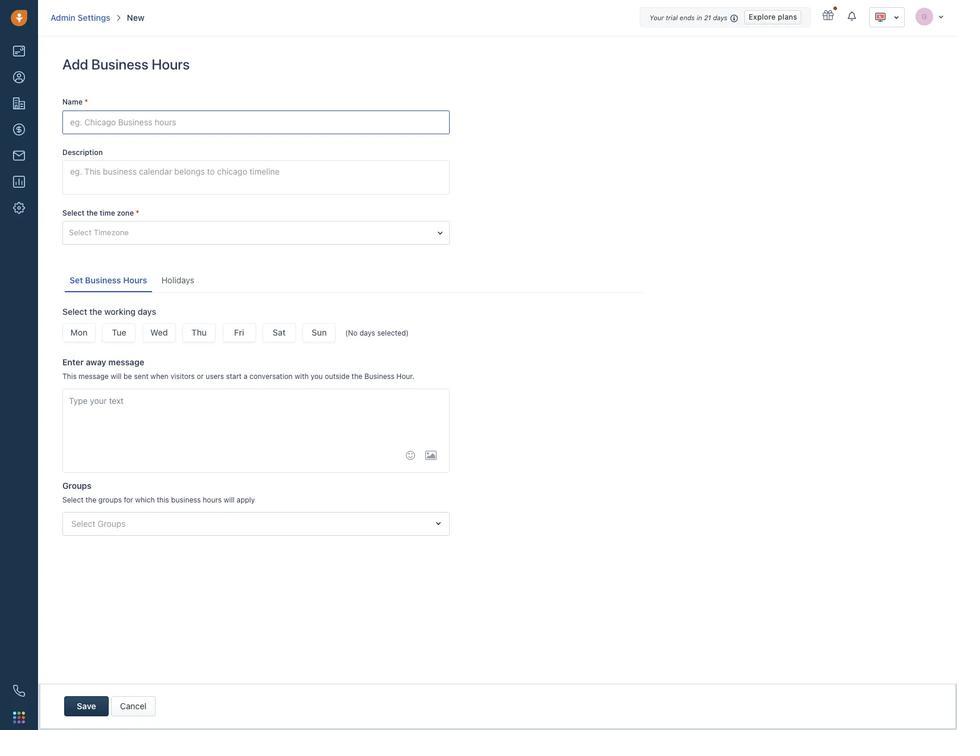 Task type: vqa. For each thing, say whether or not it's contained in the screenshot.
speed
no



Task type: describe. For each thing, give the bounding box(es) containing it.
select for select the time zone *
[[62, 208, 84, 217]]

bell regular image
[[848, 11, 857, 21]]

select timezone button
[[62, 221, 450, 245]]

cancel button
[[111, 696, 156, 716]]

your
[[650, 14, 664, 21]]

ic_info_icon image
[[730, 13, 739, 23]]

1 vertical spatial *
[[136, 208, 139, 217]]

settings
[[78, 12, 110, 23]]

save button
[[64, 696, 109, 716]]

time
[[100, 208, 115, 217]]

add
[[62, 56, 88, 72]]

trial
[[666, 14, 678, 21]]

select timezone
[[69, 227, 129, 237]]

explore plans
[[749, 12, 797, 21]]

admin settings link
[[50, 12, 110, 24]]

admin
[[50, 12, 75, 23]]

business
[[91, 56, 148, 72]]

save
[[77, 701, 96, 711]]

phone image
[[13, 685, 25, 697]]

timezone
[[94, 227, 129, 237]]

hours
[[152, 56, 190, 72]]

new
[[127, 12, 144, 23]]

2 ic_arrow_down image from the left
[[894, 13, 899, 21]]

21
[[704, 14, 711, 21]]



Task type: locate. For each thing, give the bounding box(es) containing it.
1 horizontal spatial *
[[136, 208, 139, 217]]

phone element
[[7, 679, 31, 703]]

* right zone
[[136, 208, 139, 217]]

add business hours
[[62, 56, 190, 72]]

0 horizontal spatial ic_arrow_down image
[[894, 13, 899, 21]]

explore
[[749, 12, 776, 21]]

eg. This business calendar belongs to chicago timeline text field
[[62, 160, 450, 195]]

select timezone button
[[62, 221, 450, 245]]

name *
[[62, 98, 88, 107]]

the
[[86, 208, 98, 217]]

missing translation "unavailable" for locale "en-us" image
[[875, 11, 886, 23]]

0 vertical spatial select
[[62, 208, 84, 217]]

1 ic_arrow_down image from the left
[[938, 13, 944, 20]]

days
[[713, 14, 727, 21]]

ends
[[680, 14, 695, 21]]

freshworks switcher image
[[13, 712, 25, 723]]

ic_arrow_down image
[[938, 13, 944, 20], [894, 13, 899, 21]]

cancel
[[120, 701, 146, 711]]

admin settings
[[50, 12, 110, 23]]

select down the
[[69, 227, 92, 237]]

select left the
[[62, 208, 84, 217]]

plans
[[778, 12, 797, 21]]

zone
[[117, 208, 134, 217]]

name
[[62, 98, 83, 107]]

select inside dropdown button
[[69, 227, 92, 237]]

explore plans button
[[745, 10, 801, 24]]

select the time zone *
[[62, 208, 139, 217]]

your trial ends in 21 days
[[650, 14, 727, 21]]

in
[[697, 14, 702, 21]]

*
[[84, 98, 88, 107], [136, 208, 139, 217]]

* right name
[[84, 98, 88, 107]]

select
[[62, 208, 84, 217], [69, 227, 92, 237]]

select for select timezone
[[69, 227, 92, 237]]

1 horizontal spatial ic_arrow_down image
[[938, 13, 944, 20]]

1 vertical spatial select
[[69, 227, 92, 237]]

0 horizontal spatial *
[[84, 98, 88, 107]]

0 vertical spatial *
[[84, 98, 88, 107]]

eg. Chicago Business hours text field
[[62, 110, 450, 134]]

description
[[62, 148, 103, 157]]



